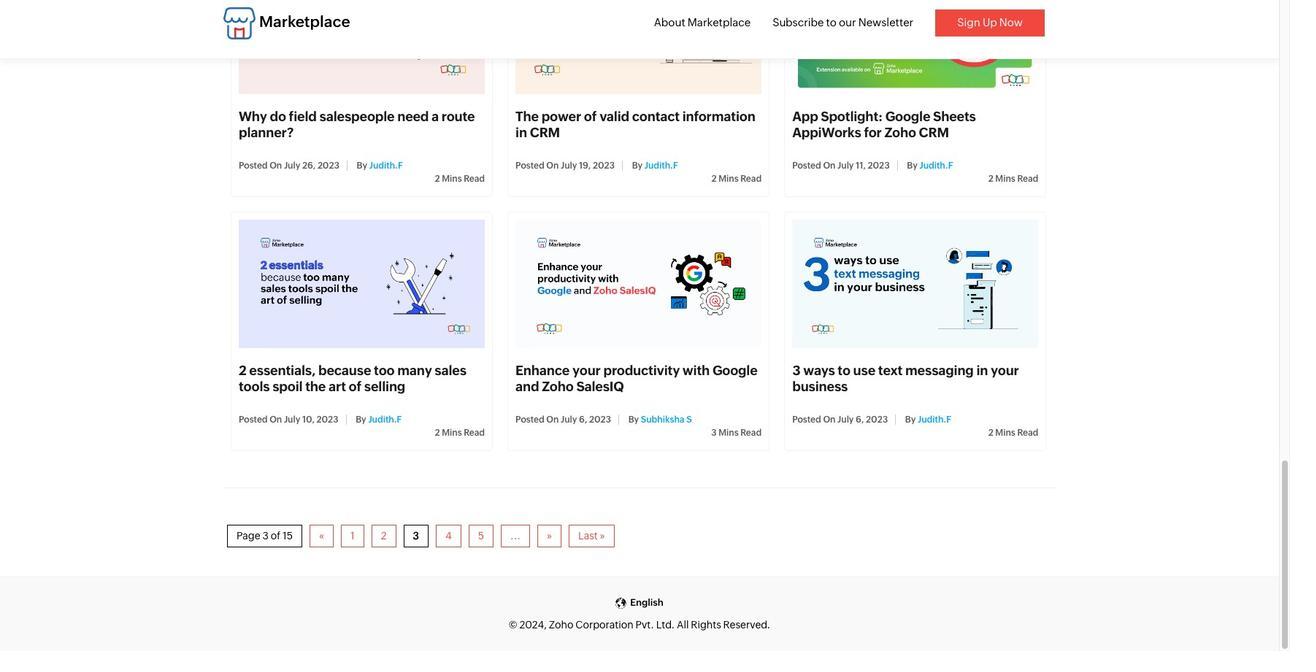 Task type: locate. For each thing, give the bounding box(es) containing it.
google right with
[[713, 363, 758, 379]]

sign up now
[[958, 16, 1023, 28]]

on for ways
[[823, 415, 836, 425]]

1 6, from the left
[[579, 415, 588, 425]]

0 horizontal spatial crm
[[530, 125, 560, 140]]

main content
[[213, 0, 1067, 577]]

6,
[[579, 415, 588, 425], [856, 415, 864, 425]]

2 crm from the left
[[919, 125, 949, 140]]

app spotlight: google sheets appiworks for zoho crm
[[793, 109, 976, 140]]

2023 right 11,
[[868, 161, 890, 171]]

information
[[683, 109, 756, 124]]

0 horizontal spatial in
[[516, 125, 527, 140]]

zoho inside "app spotlight: google sheets appiworks for zoho crm"
[[885, 125, 917, 140]]

google inside the enhance your productivity with google and zoho salesiq
[[713, 363, 758, 379]]

2 essentials, because too many sales tools spoil the art of selling link
[[239, 363, 467, 395]]

by judith.f
[[355, 161, 403, 171], [630, 161, 678, 171], [905, 161, 954, 171], [354, 415, 402, 425], [904, 415, 952, 425]]

2023 right 10,
[[317, 415, 339, 425]]

judith.f down selling at the left bottom of the page
[[368, 415, 402, 425]]

a
[[432, 109, 439, 124]]

2 inside 2 essentials, because too many sales tools spoil the art of selling
[[239, 363, 247, 379]]

by judith.f down the power of valid contact information in crm
[[630, 161, 678, 171]]

to inside the 3 ways to use text messaging in your business
[[838, 363, 851, 379]]

zoho right the 2024,
[[549, 619, 574, 631]]

©
[[509, 619, 518, 631]]

judith.f link down 'why do field salespeople need a route planner?'
[[369, 161, 403, 171]]

0 horizontal spatial of
[[271, 531, 281, 542]]

2 horizontal spatial of
[[584, 109, 597, 124]]

posted on july 6, 2023 down business
[[793, 415, 888, 425]]

by down the 3 ways to use text messaging in your business link
[[906, 415, 916, 425]]

2 » from the left
[[600, 531, 605, 542]]

mins for enhance your productivity with google and zoho salesiq
[[719, 428, 739, 439]]

july down business
[[838, 415, 854, 425]]

corporation
[[576, 619, 634, 631]]

rights
[[691, 619, 721, 631]]

6, for productivity
[[579, 415, 588, 425]]

2023 down the 3 ways to use text messaging in your business link
[[866, 415, 888, 425]]

sign
[[958, 16, 981, 28]]

navigation
[[224, 488, 1056, 555]]

« link
[[310, 525, 334, 548]]

july left 10,
[[284, 415, 300, 425]]

of for 15
[[271, 531, 281, 542]]

posted down planner?
[[239, 161, 268, 171]]

6, down use
[[856, 415, 864, 425]]

on down enhance
[[547, 415, 559, 425]]

1 horizontal spatial in
[[977, 363, 988, 379]]

on left 19,
[[547, 161, 559, 171]]

mins
[[442, 174, 462, 184], [719, 174, 739, 184], [996, 174, 1016, 184], [442, 428, 462, 439], [719, 428, 739, 439], [996, 428, 1016, 439]]

use
[[854, 363, 876, 379]]

judith.f down the messaging
[[918, 415, 952, 425]]

on for your
[[547, 415, 559, 425]]

crm inside the power of valid contact information in crm
[[530, 125, 560, 140]]

up
[[983, 16, 998, 28]]

2 mins read for app spotlight: google sheets appiworks for zoho crm
[[989, 174, 1039, 184]]

crm down sheets
[[919, 125, 949, 140]]

the power of valid contact information in crm image
[[516, 0, 762, 94]]

by for with
[[629, 415, 639, 425]]

judith.f down the power of valid contact information in crm
[[645, 161, 678, 171]]

1 » from the left
[[547, 531, 552, 542]]

1 crm from the left
[[530, 125, 560, 140]]

posted for 3 ways to use text messaging in your business
[[793, 415, 822, 425]]

zoho right for at the top right of the page
[[885, 125, 917, 140]]

by down app spotlight: google sheets appiworks for zoho crm link
[[907, 161, 918, 171]]

on left the 26, at the top left of page
[[270, 161, 282, 171]]

2023 for to
[[866, 415, 888, 425]]

19,
[[579, 161, 591, 171]]

2 vertical spatial of
[[271, 531, 281, 542]]

posted on july 6, 2023 for your
[[516, 415, 611, 425]]

by for salespeople
[[357, 161, 367, 171]]

enhance your productivity with google and zoho salesiq link
[[516, 363, 758, 395]]

google left sheets
[[886, 109, 931, 124]]

2023 right 19,
[[593, 161, 615, 171]]

0 vertical spatial zoho
[[885, 125, 917, 140]]

judith.f down sheets
[[920, 161, 954, 171]]

route
[[442, 109, 475, 124]]

1 vertical spatial to
[[838, 363, 851, 379]]

judith.f link
[[369, 161, 403, 171], [645, 161, 678, 171], [920, 161, 954, 171], [368, 415, 402, 425], [918, 415, 952, 425]]

july for your
[[561, 415, 577, 425]]

1 vertical spatial zoho
[[542, 379, 574, 395]]

posted on july 6, 2023 down and
[[516, 415, 611, 425]]

6, down salesiq
[[579, 415, 588, 425]]

read for the power of valid contact information in crm
[[741, 174, 762, 184]]

in inside the 3 ways to use text messaging in your business
[[977, 363, 988, 379]]

marketplace link
[[224, 7, 350, 39]]

on for essentials,
[[270, 415, 282, 425]]

by
[[357, 161, 367, 171], [632, 161, 643, 171], [907, 161, 918, 171], [356, 415, 366, 425], [629, 415, 639, 425], [906, 415, 916, 425]]

0 horizontal spatial to
[[826, 16, 837, 28]]

3 mins read
[[711, 428, 762, 439]]

sign up now link
[[936, 9, 1045, 36]]

read for enhance your productivity with google and zoho salesiq
[[741, 428, 762, 439]]

to left use
[[838, 363, 851, 379]]

july for do
[[284, 161, 300, 171]]

in right the messaging
[[977, 363, 988, 379]]

2 vertical spatial zoho
[[549, 619, 574, 631]]

0 vertical spatial in
[[516, 125, 527, 140]]

2 your from the left
[[991, 363, 1019, 379]]

0 horizontal spatial posted on july 6, 2023
[[516, 415, 611, 425]]

2 for why do field salespeople need a route planner?
[[435, 174, 440, 184]]

judith.f
[[369, 161, 403, 171], [645, 161, 678, 171], [920, 161, 954, 171], [368, 415, 402, 425], [918, 415, 952, 425]]

judith.f link down selling at the left bottom of the page
[[368, 415, 402, 425]]

of right art
[[349, 379, 362, 395]]

0 horizontal spatial 6,
[[579, 415, 588, 425]]

navigation containing page 3 of 15
[[224, 488, 1056, 555]]

why do field salespeople need a route planner? image
[[239, 0, 485, 94]]

2 posted on july 6, 2023 from the left
[[793, 415, 888, 425]]

judith.f for salespeople
[[369, 161, 403, 171]]

1 vertical spatial of
[[349, 379, 362, 395]]

by for use
[[906, 415, 916, 425]]

judith.f link for valid
[[645, 161, 678, 171]]

on
[[270, 161, 282, 171], [547, 161, 559, 171], [823, 161, 836, 171], [270, 415, 282, 425], [547, 415, 559, 425], [823, 415, 836, 425]]

by judith.f down selling at the left bottom of the page
[[354, 415, 402, 425]]

appiworks
[[793, 125, 862, 140]]

by judith.f for use
[[904, 415, 952, 425]]

1 horizontal spatial crm
[[919, 125, 949, 140]]

your inside the 3 ways to use text messaging in your business
[[991, 363, 1019, 379]]

google inside "app spotlight: google sheets appiworks for zoho crm"
[[886, 109, 931, 124]]

productivity
[[604, 363, 680, 379]]

0 horizontal spatial google
[[713, 363, 758, 379]]

mins for the power of valid contact information in crm
[[719, 174, 739, 184]]

judith.f down 'why do field salespeople need a route planner?'
[[369, 161, 403, 171]]

of
[[584, 109, 597, 124], [349, 379, 362, 395], [271, 531, 281, 542]]

your up salesiq
[[573, 363, 601, 379]]

app spotlight: google sheets appiworks for zoho crm image
[[793, 0, 1039, 94]]

spotlight:
[[821, 109, 883, 124]]

» inside » link
[[547, 531, 552, 542]]

last »
[[578, 531, 605, 542]]

5
[[478, 531, 484, 542]]

because
[[318, 363, 371, 379]]

1 horizontal spatial of
[[349, 379, 362, 395]]

posted on july 6, 2023
[[516, 415, 611, 425], [793, 415, 888, 425]]

google
[[886, 109, 931, 124], [713, 363, 758, 379]]

1 horizontal spatial posted on july 6, 2023
[[793, 415, 888, 425]]

1 horizontal spatial google
[[886, 109, 931, 124]]

july left the 26, at the top left of page
[[284, 161, 300, 171]]

last » link
[[569, 525, 615, 548]]

spoil
[[273, 379, 303, 395]]

posted down and
[[516, 415, 545, 425]]

to
[[826, 16, 837, 28], [838, 363, 851, 379]]

july
[[284, 161, 300, 171], [561, 161, 577, 171], [838, 161, 854, 171], [284, 415, 300, 425], [561, 415, 577, 425], [838, 415, 854, 425]]

of inside 2 essentials, because too many sales tools spoil the art of selling
[[349, 379, 362, 395]]

july for power
[[561, 161, 577, 171]]

judith.f link down the power of valid contact information in crm
[[645, 161, 678, 171]]

judith.f for too
[[368, 415, 402, 425]]

3 ways to use text messaging in your business image
[[793, 220, 1039, 349]]

zoho down enhance
[[542, 379, 574, 395]]

for
[[864, 125, 882, 140]]

2 for 2 essentials, because too many sales tools spoil the art of selling
[[435, 428, 440, 439]]

in for crm
[[516, 125, 527, 140]]

0 horizontal spatial marketplace
[[259, 14, 350, 31]]

salespeople
[[320, 109, 395, 124]]

2 mins read for why do field salespeople need a route planner?
[[435, 174, 485, 184]]

of left 15
[[271, 531, 281, 542]]

the
[[305, 379, 326, 395]]

judith.f link for sheets
[[920, 161, 954, 171]]

why
[[239, 109, 267, 124]]

by judith.f for salespeople
[[355, 161, 403, 171]]

by judith.f down why do field salespeople need a route planner? "link"
[[355, 161, 403, 171]]

of left valid
[[584, 109, 597, 124]]

on left 10,
[[270, 415, 282, 425]]

1 vertical spatial google
[[713, 363, 758, 379]]

in inside the power of valid contact information in crm
[[516, 125, 527, 140]]

read
[[464, 174, 485, 184], [741, 174, 762, 184], [1018, 174, 1039, 184], [464, 428, 485, 439], [741, 428, 762, 439], [1018, 428, 1039, 439]]

july down salesiq
[[561, 415, 577, 425]]

page
[[237, 531, 260, 542]]

by judith.f down the 3 ways to use text messaging in your business link
[[904, 415, 952, 425]]

» inside last » link
[[600, 531, 605, 542]]

1 horizontal spatial marketplace
[[688, 16, 751, 28]]

1 posted on july 6, 2023 from the left
[[516, 415, 611, 425]]

1 horizontal spatial 6,
[[856, 415, 864, 425]]

zoho
[[885, 125, 917, 140], [542, 379, 574, 395], [549, 619, 574, 631]]

» right ...
[[547, 531, 552, 542]]

© 2024, zoho corporation pvt. ltd. all rights reserved.
[[509, 619, 771, 631]]

judith.f link down the messaging
[[918, 415, 952, 425]]

zoho for your
[[542, 379, 574, 395]]

2023 for because
[[317, 415, 339, 425]]

crm for zoho
[[919, 125, 949, 140]]

1
[[351, 531, 355, 542]]

by down selling at the left bottom of the page
[[356, 415, 366, 425]]

3 inside the 3 ways to use text messaging in your business
[[793, 363, 801, 379]]

by down why do field salespeople need a route planner? "link"
[[357, 161, 367, 171]]

zoho inside the enhance your productivity with google and zoho salesiq
[[542, 379, 574, 395]]

»
[[547, 531, 552, 542], [600, 531, 605, 542]]

your
[[573, 363, 601, 379], [991, 363, 1019, 379]]

subscribe
[[773, 16, 824, 28]]

posted down the at top left
[[516, 161, 545, 171]]

by left subhiksha
[[629, 415, 639, 425]]

1 horizontal spatial »
[[600, 531, 605, 542]]

in down the at top left
[[516, 125, 527, 140]]

1 horizontal spatial to
[[838, 363, 851, 379]]

0 vertical spatial google
[[886, 109, 931, 124]]

posted for the power of valid contact information in crm
[[516, 161, 545, 171]]

the power of valid contact information in crm link
[[516, 109, 756, 140]]

by judith.f down sheets
[[905, 161, 954, 171]]

3
[[793, 363, 801, 379], [711, 428, 717, 439], [263, 531, 269, 542], [413, 531, 419, 542]]

about marketplace
[[654, 16, 751, 28]]

crm down power at the top left of page
[[530, 125, 560, 140]]

0 horizontal spatial »
[[547, 531, 552, 542]]

1 horizontal spatial your
[[991, 363, 1019, 379]]

2 for 3 ways to use text messaging in your business
[[989, 428, 994, 439]]

your right the messaging
[[991, 363, 1019, 379]]

july left 11,
[[838, 161, 854, 171]]

on down business
[[823, 415, 836, 425]]

sheets
[[933, 109, 976, 124]]

marketplace
[[259, 14, 350, 31], [688, 16, 751, 28]]

the
[[516, 109, 539, 124]]

2 for app spotlight: google sheets appiworks for zoho crm
[[989, 174, 994, 184]]

3 ways to use text messaging in your business
[[793, 363, 1019, 395]]

» link
[[538, 525, 562, 548]]

judith.f link for too
[[368, 415, 402, 425]]

of inside the power of valid contact information in crm
[[584, 109, 597, 124]]

last
[[578, 531, 598, 542]]

0 horizontal spatial your
[[573, 363, 601, 379]]

posted down business
[[793, 415, 822, 425]]

july left 19,
[[561, 161, 577, 171]]

with
[[683, 363, 710, 379]]

2023 right the 26, at the top left of page
[[318, 161, 340, 171]]

on for spotlight:
[[823, 161, 836, 171]]

by judith.f for too
[[354, 415, 402, 425]]

posted for app spotlight: google sheets appiworks for zoho crm
[[793, 161, 822, 171]]

enhance your productivity with google and zoho salesiq image
[[516, 220, 762, 349]]

by down the power of valid contact information in crm
[[632, 161, 643, 171]]

sales
[[435, 363, 467, 379]]

crm inside "app spotlight: google sheets appiworks for zoho crm"
[[919, 125, 949, 140]]

contact
[[632, 109, 680, 124]]

2 6, from the left
[[856, 415, 864, 425]]

2023 down salesiq
[[589, 415, 611, 425]]

subscribe to our newsletter link
[[773, 16, 914, 28]]

on for power
[[547, 161, 559, 171]]

enhance your productivity with google and zoho salesiq
[[516, 363, 758, 395]]

on left 11,
[[823, 161, 836, 171]]

to left our at top
[[826, 16, 837, 28]]

july for ways
[[838, 415, 854, 425]]

posted down tools
[[239, 415, 268, 425]]

essentials,
[[249, 363, 316, 379]]

posted down appiworks
[[793, 161, 822, 171]]

ways
[[804, 363, 835, 379]]

by for sheets
[[907, 161, 918, 171]]

1 vertical spatial in
[[977, 363, 988, 379]]

your inside the enhance your productivity with google and zoho salesiq
[[573, 363, 601, 379]]

1 your from the left
[[573, 363, 601, 379]]

0 vertical spatial of
[[584, 109, 597, 124]]

judith.f link down sheets
[[920, 161, 954, 171]]

» right last
[[600, 531, 605, 542]]



Task type: describe. For each thing, give the bounding box(es) containing it.
july for essentials,
[[284, 415, 300, 425]]

why do field salespeople need a route planner? link
[[239, 109, 475, 140]]

3 for 3 ways to use text messaging in your business
[[793, 363, 801, 379]]

0 vertical spatial to
[[826, 16, 837, 28]]

about
[[654, 16, 686, 28]]

salesiq
[[577, 379, 624, 395]]

by judith.f for valid
[[630, 161, 678, 171]]

2023 for google
[[868, 161, 890, 171]]

2024,
[[520, 619, 547, 631]]

do
[[270, 109, 286, 124]]

2 mins read for the power of valid contact information in crm
[[712, 174, 762, 184]]

why do field salespeople need a route planner?
[[239, 109, 475, 140]]

many
[[397, 363, 432, 379]]

posted on july 26, 2023
[[239, 161, 340, 171]]

newsletter
[[859, 16, 914, 28]]

main content containing why do field salespeople need a route planner?
[[213, 0, 1067, 577]]

by for valid
[[632, 161, 643, 171]]

2 for the power of valid contact information in crm
[[712, 174, 717, 184]]

...
[[511, 531, 521, 542]]

mins for app spotlight: google sheets appiworks for zoho crm
[[996, 174, 1016, 184]]

on for do
[[270, 161, 282, 171]]

2 mins read for 3 ways to use text messaging in your business
[[989, 428, 1039, 439]]

2023 for productivity
[[589, 415, 611, 425]]

reserved.
[[724, 619, 771, 631]]

the power of valid contact information in crm
[[516, 109, 756, 140]]

planner?
[[239, 125, 294, 140]]

by judith.f for sheets
[[905, 161, 954, 171]]

posted on july 11, 2023
[[793, 161, 890, 171]]

art
[[329, 379, 346, 395]]

judith.f link for use
[[918, 415, 952, 425]]

posted for enhance your productivity with google and zoho salesiq
[[516, 415, 545, 425]]

s
[[687, 415, 692, 425]]

2 link
[[372, 525, 396, 548]]

page 3 of 15
[[237, 531, 293, 542]]

by for too
[[356, 415, 366, 425]]

15
[[283, 531, 293, 542]]

6, for to
[[856, 415, 864, 425]]

power
[[542, 109, 581, 124]]

app
[[793, 109, 818, 124]]

and
[[516, 379, 539, 395]]

in for your
[[977, 363, 988, 379]]

read for 2 essentials, because too many sales tools spoil the art of selling
[[464, 428, 485, 439]]

read for why do field salespeople need a route planner?
[[464, 174, 485, 184]]

subscribe to our newsletter
[[773, 16, 914, 28]]

11,
[[856, 161, 866, 171]]

posted for why do field salespeople need a route planner?
[[239, 161, 268, 171]]

read for app spotlight: google sheets appiworks for zoho crm
[[1018, 174, 1039, 184]]

2023 for of
[[593, 161, 615, 171]]

posted on july 6, 2023 for ways
[[793, 415, 888, 425]]

mins for 2 essentials, because too many sales tools spoil the art of selling
[[442, 428, 462, 439]]

10,
[[302, 415, 315, 425]]

2 mins read for 2 essentials, because too many sales tools spoil the art of selling
[[435, 428, 485, 439]]

business
[[793, 379, 848, 395]]

posted on july 19, 2023
[[516, 161, 615, 171]]

posted for 2 essentials, because too many sales tools spoil the art of selling
[[239, 415, 268, 425]]

5 link
[[469, 525, 494, 548]]

selling
[[364, 379, 405, 395]]

mins for why do field salespeople need a route planner?
[[442, 174, 462, 184]]

now
[[1000, 16, 1023, 28]]

2023 for field
[[318, 161, 340, 171]]

posted on july 10, 2023
[[239, 415, 339, 425]]

1 link
[[341, 525, 364, 548]]

text
[[878, 363, 903, 379]]

zoho inside © 2024, zoho corporation pvt. ltd. all rights reserved. footer
[[549, 619, 574, 631]]

messaging
[[906, 363, 974, 379]]

© 2024, zoho corporation pvt. ltd. all rights reserved. footer
[[0, 577, 1280, 651]]

enhance
[[516, 363, 570, 379]]

judith.f for sheets
[[920, 161, 954, 171]]

all
[[677, 619, 689, 631]]

2 essentials, because too many sales tools spoil the art of selling
[[239, 363, 467, 395]]

too
[[374, 363, 395, 379]]

english
[[631, 598, 664, 609]]

3 ways to use text messaging in your business link
[[793, 363, 1019, 395]]

judith.f for use
[[918, 415, 952, 425]]

subhiksha
[[641, 415, 685, 425]]

pvt.
[[636, 619, 654, 631]]

july for spotlight:
[[838, 161, 854, 171]]

by subhiksha s
[[627, 415, 692, 425]]

judith.f link for salespeople
[[369, 161, 403, 171]]

app spotlight: google sheets appiworks for zoho crm link
[[793, 109, 976, 140]]

mins for 3 ways to use text messaging in your business
[[996, 428, 1016, 439]]

3 for 3
[[413, 531, 419, 542]]

field
[[289, 109, 317, 124]]

of for valid
[[584, 109, 597, 124]]

4 link
[[436, 525, 461, 548]]

about marketplace link
[[654, 16, 751, 28]]

valid
[[600, 109, 630, 124]]

crm for in
[[530, 125, 560, 140]]

26,
[[302, 161, 316, 171]]

read for 3 ways to use text messaging in your business
[[1018, 428, 1039, 439]]

«
[[319, 531, 324, 542]]

need
[[397, 109, 429, 124]]

subhiksha s link
[[641, 415, 692, 425]]

2 essentials, because too many sales tools spoil the art of selling image
[[239, 220, 485, 349]]

our
[[839, 16, 857, 28]]

tools
[[239, 379, 270, 395]]

4
[[446, 531, 452, 542]]

judith.f for valid
[[645, 161, 678, 171]]

zoho for spotlight:
[[885, 125, 917, 140]]

3 for 3 mins read
[[711, 428, 717, 439]]

ltd.
[[656, 619, 675, 631]]



Task type: vqa. For each thing, say whether or not it's contained in the screenshot.


